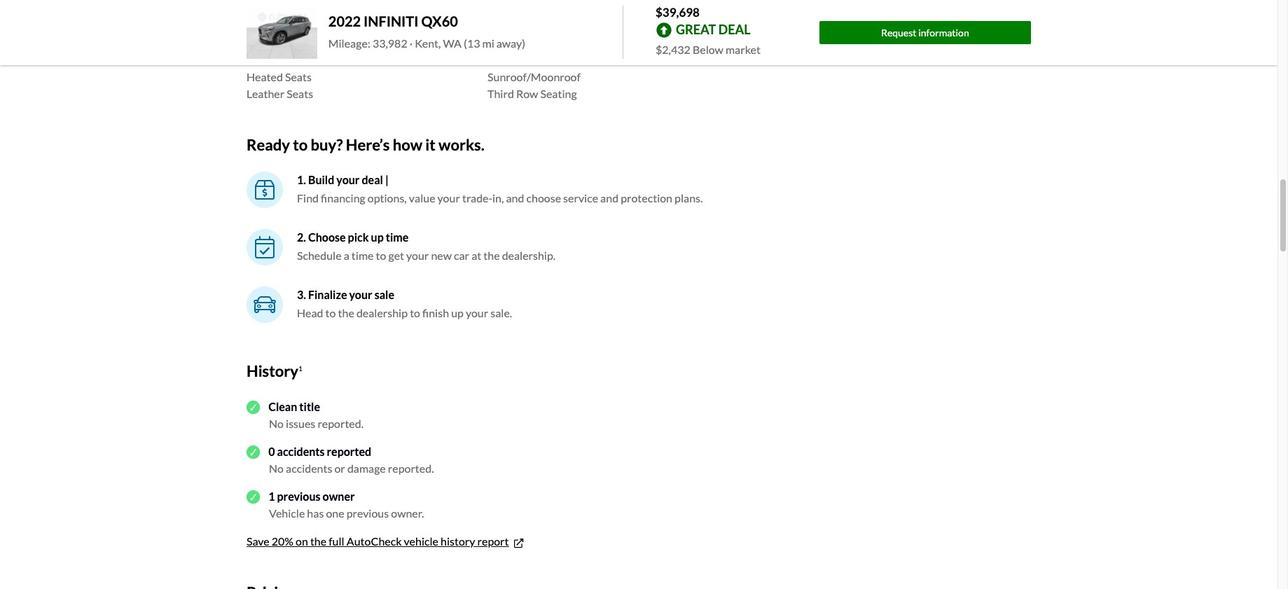 Task type: vqa. For each thing, say whether or not it's contained in the screenshot.


Task type: locate. For each thing, give the bounding box(es) containing it.
0 vertical spatial vdpcheck image
[[247, 445, 260, 459]]

no issues reported.
[[269, 417, 364, 430]]

your right get
[[406, 248, 429, 262]]

$39,698
[[656, 5, 700, 20]]

previous up vehicle
[[277, 490, 320, 503]]

no down clean
[[269, 417, 284, 430]]

1 horizontal spatial the
[[338, 306, 354, 319]]

0 accidents reported
[[268, 445, 371, 458]]

your right value
[[437, 191, 460, 204]]

1
[[298, 364, 302, 372], [268, 490, 275, 503]]

1 horizontal spatial and
[[600, 191, 619, 204]]

vdpcheck image
[[247, 445, 260, 459], [247, 490, 260, 504]]

1 and from the left
[[506, 191, 524, 204]]

seats
[[285, 70, 312, 83], [287, 87, 313, 100]]

1 no from the top
[[269, 417, 284, 430]]

1 vertical spatial up
[[451, 306, 464, 319]]

find
[[297, 191, 319, 204]]

2022 infiniti qx60 mileage: 33,982 · kent, wa (13 mi away)
[[328, 13, 525, 50]]

dealership
[[356, 306, 408, 319]]

1 vertical spatial vdpcheck image
[[247, 490, 260, 504]]

$2,432
[[656, 42, 690, 56]]

no down 0
[[269, 462, 284, 475]]

0 vertical spatial previous
[[277, 490, 320, 503]]

0
[[268, 445, 275, 458]]

finalize
[[308, 288, 347, 301]]

history
[[441, 535, 475, 548]]

and right service
[[600, 191, 619, 204]]

issues
[[286, 417, 315, 430]]

3. finalize your sale head to the dealership to finish up your sale.
[[297, 288, 512, 319]]

or
[[334, 462, 345, 475]]

remote
[[488, 53, 526, 67]]

2 horizontal spatial the
[[484, 248, 500, 262]]

on
[[296, 535, 308, 548]]

accidents down issues on the bottom of the page
[[277, 445, 325, 458]]

accidents down 0 accidents reported on the bottom left of the page
[[286, 462, 332, 475]]

reported. right damage
[[388, 462, 434, 475]]

vdpcheck image for 0 accidents reported
[[247, 445, 260, 459]]

owner.
[[391, 507, 424, 520]]

schedule
[[297, 248, 342, 262]]

market
[[726, 42, 761, 56]]

the down finalize
[[338, 306, 354, 319]]

no for no accidents or damage reported.
[[269, 462, 284, 475]]

33,982
[[373, 37, 407, 50]]

reported. up 'reported'
[[318, 417, 364, 430]]

your
[[336, 173, 360, 186], [437, 191, 460, 204], [406, 248, 429, 262], [349, 288, 372, 301], [466, 306, 488, 319]]

1 horizontal spatial up
[[451, 306, 464, 319]]

plans.
[[675, 191, 703, 204]]

third
[[488, 87, 514, 100]]

0 vertical spatial reported.
[[318, 417, 364, 430]]

seats down bluetooth
[[285, 70, 312, 83]]

0 vertical spatial accidents
[[277, 445, 325, 458]]

0 vertical spatial seats
[[285, 70, 312, 83]]

save 20% on the full autocheck vehicle history report link
[[247, 535, 525, 550]]

no
[[269, 417, 284, 430], [269, 462, 284, 475]]

kent,
[[415, 37, 441, 50]]

buy?
[[311, 135, 343, 154]]

a
[[344, 248, 349, 262]]

great
[[676, 22, 716, 37]]

how
[[393, 135, 422, 154]]

up right finish at the bottom left of page
[[451, 306, 464, 319]]

2 no from the top
[[269, 462, 284, 475]]

1 horizontal spatial 1
[[298, 364, 302, 372]]

pick
[[348, 230, 369, 243]]

below
[[693, 42, 723, 56]]

bluetooth
[[247, 53, 296, 67]]

0 vertical spatial no
[[269, 417, 284, 430]]

1 vertical spatial reported.
[[388, 462, 434, 475]]

0 horizontal spatial reported.
[[318, 417, 364, 430]]

vdpcheck image up the save
[[247, 490, 260, 504]]

0 horizontal spatial the
[[310, 535, 327, 548]]

to
[[293, 135, 308, 154], [376, 248, 386, 262], [325, 306, 336, 319], [410, 306, 420, 319]]

1 horizontal spatial previous
[[346, 507, 389, 520]]

navigation system remote start sunroof/moonroof third row seating
[[488, 36, 581, 100]]

0 horizontal spatial and
[[506, 191, 524, 204]]

and right in,
[[506, 191, 524, 204]]

options,
[[368, 191, 407, 204]]

1 vertical spatial 1
[[268, 490, 275, 503]]

the right on
[[310, 535, 327, 548]]

sale.
[[490, 306, 512, 319]]

time right a at left
[[351, 248, 374, 262]]

the right at
[[484, 248, 500, 262]]

up
[[371, 230, 384, 243], [451, 306, 464, 319]]

1.
[[297, 173, 306, 186]]

1 vdpcheck image from the top
[[247, 445, 260, 459]]

great deal
[[676, 22, 751, 37]]

vehicle
[[404, 535, 438, 548]]

options
[[247, 16, 287, 29]]

seats right the leather
[[287, 87, 313, 100]]

0 horizontal spatial time
[[351, 248, 374, 262]]

start
[[528, 53, 553, 67]]

1 up vehicle
[[268, 490, 275, 503]]

to left get
[[376, 248, 386, 262]]

1 vertical spatial the
[[338, 306, 354, 319]]

qx60
[[421, 13, 458, 30]]

0 vertical spatial the
[[484, 248, 500, 262]]

1 vertical spatial accidents
[[286, 462, 332, 475]]

1 vertical spatial no
[[269, 462, 284, 475]]

previous up autocheck
[[346, 507, 389, 520]]

up right the pick on the left of the page
[[371, 230, 384, 243]]

head
[[297, 306, 323, 319]]

vdpcheck image left 0
[[247, 445, 260, 459]]

report
[[477, 535, 509, 548]]

1 horizontal spatial time
[[386, 230, 409, 243]]

1 up clean title
[[298, 364, 302, 372]]

1 vertical spatial previous
[[346, 507, 389, 520]]

accidents for no
[[286, 462, 332, 475]]

save 20% on the full autocheck vehicle history report image
[[512, 536, 525, 550]]

leather
[[247, 87, 284, 100]]

0 vertical spatial up
[[371, 230, 384, 243]]

choose
[[526, 191, 561, 204]]

wa
[[443, 37, 462, 50]]

20%
[[272, 535, 293, 548]]

1 previous owner
[[268, 490, 355, 503]]

has
[[307, 507, 324, 520]]

1 vertical spatial seats
[[287, 87, 313, 100]]

infiniti
[[364, 13, 419, 30]]

1 horizontal spatial reported.
[[388, 462, 434, 475]]

clean
[[268, 400, 297, 413]]

request information
[[881, 26, 969, 38]]

2 vdpcheck image from the top
[[247, 490, 260, 504]]

the
[[484, 248, 500, 262], [338, 306, 354, 319], [310, 535, 327, 548]]

previous
[[277, 490, 320, 503], [346, 507, 389, 520]]

0 horizontal spatial up
[[371, 230, 384, 243]]

away)
[[497, 37, 525, 50]]

0 vertical spatial 1
[[298, 364, 302, 372]]

and
[[506, 191, 524, 204], [600, 191, 619, 204]]

reported.
[[318, 417, 364, 430], [388, 462, 434, 475]]

heated
[[247, 70, 283, 83]]

works.
[[438, 135, 484, 154]]

0 horizontal spatial 1
[[268, 490, 275, 503]]

0 horizontal spatial previous
[[277, 490, 320, 503]]

1 inside history 1
[[298, 364, 302, 372]]

time up get
[[386, 230, 409, 243]]



Task type: describe. For each thing, give the bounding box(es) containing it.
alloy wheels bluetooth heated seats leather seats
[[247, 36, 313, 100]]

alloy
[[247, 36, 272, 50]]

system
[[543, 36, 579, 50]]

request information button
[[819, 21, 1031, 44]]

2 vertical spatial the
[[310, 535, 327, 548]]

dealership.
[[502, 248, 556, 262]]

choose
[[308, 230, 346, 243]]

your left sale
[[349, 288, 372, 301]]

your left sale.
[[466, 306, 488, 319]]

information
[[918, 26, 969, 38]]

your up the financing
[[336, 173, 360, 186]]

to down finalize
[[325, 306, 336, 319]]

value
[[409, 191, 435, 204]]

ready
[[247, 135, 290, 154]]

the inside '2. choose pick up time schedule a time to get your new car at the dealership.'
[[484, 248, 500, 262]]

navigation
[[488, 36, 541, 50]]

protection
[[621, 191, 672, 204]]

it
[[425, 135, 436, 154]]

title
[[299, 400, 320, 413]]

get
[[388, 248, 404, 262]]

vdpcheck image for 1 previous owner
[[247, 490, 260, 504]]

no for no issues reported.
[[269, 417, 284, 430]]

financing
[[321, 191, 365, 204]]

sale
[[375, 288, 394, 301]]

ready to buy? here's how it works.
[[247, 135, 484, 154]]

·
[[410, 37, 413, 50]]

mileage:
[[328, 37, 370, 50]]

deal
[[362, 173, 383, 186]]

accidents for 0
[[277, 445, 325, 458]]

car
[[454, 248, 469, 262]]

save
[[247, 535, 269, 548]]

save 20% on the full autocheck vehicle history report
[[247, 535, 509, 548]]

row
[[516, 87, 538, 100]]

seating
[[540, 87, 577, 100]]

to left buy?
[[293, 135, 308, 154]]

autocheck
[[347, 535, 402, 548]]

up inside the 3. finalize your sale head to the dealership to finish up your sale.
[[451, 306, 464, 319]]

sunroof/moonroof
[[488, 70, 581, 83]]

owner
[[323, 490, 355, 503]]

reported
[[327, 445, 371, 458]]

history
[[247, 361, 298, 380]]

here's
[[346, 135, 390, 154]]

build
[[308, 173, 334, 186]]

(13
[[464, 37, 480, 50]]

$2,432 below market
[[656, 42, 761, 56]]

1 vertical spatial time
[[351, 248, 374, 262]]

vehicle has one previous owner.
[[269, 507, 424, 520]]

the inside the 3. finalize your sale head to the dealership to finish up your sale.
[[338, 306, 354, 319]]

at
[[471, 248, 481, 262]]

2022
[[328, 13, 361, 30]]

up inside '2. choose pick up time schedule a time to get your new car at the dealership.'
[[371, 230, 384, 243]]

0 vertical spatial time
[[386, 230, 409, 243]]

no accidents or damage reported.
[[269, 462, 434, 475]]

damage
[[347, 462, 386, 475]]

to left finish at the bottom left of page
[[410, 306, 420, 319]]

wheels
[[274, 36, 311, 50]]

one
[[326, 507, 344, 520]]

your inside '2. choose pick up time schedule a time to get your new car at the dealership.'
[[406, 248, 429, 262]]

trade-
[[462, 191, 492, 204]]

vehicle
[[269, 507, 305, 520]]

full
[[329, 535, 344, 548]]

service
[[563, 191, 598, 204]]

2. choose pick up time schedule a time to get your new car at the dealership.
[[297, 230, 556, 262]]

to inside '2. choose pick up time schedule a time to get your new car at the dealership.'
[[376, 248, 386, 262]]

vdpcheck image
[[247, 400, 260, 414]]

3.
[[297, 288, 306, 301]]

deal
[[718, 22, 751, 37]]

history 1
[[247, 361, 302, 380]]

2022 infiniti qx60 image
[[247, 6, 317, 59]]

|
[[385, 173, 389, 186]]

2.
[[297, 230, 306, 243]]

finish
[[422, 306, 449, 319]]

new
[[431, 248, 452, 262]]

in,
[[492, 191, 504, 204]]

1. build your deal | find financing options, value your trade-in, and choose service and protection plans.
[[297, 173, 703, 204]]

clean title
[[268, 400, 320, 413]]

mi
[[482, 37, 494, 50]]

2 and from the left
[[600, 191, 619, 204]]



